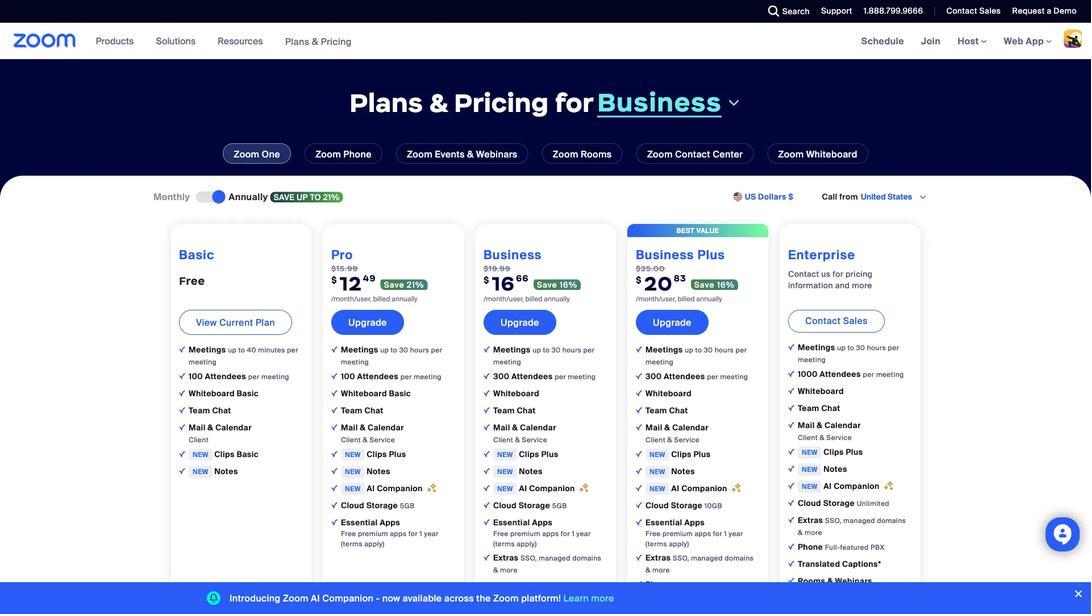 Task type: vqa. For each thing, say whether or not it's contained in the screenshot.
Service corresponding to Enterprise
yes



Task type: locate. For each thing, give the bounding box(es) containing it.
chat for enterprise
[[822, 403, 841, 414]]

sales up host dropdown button
[[980, 6, 1001, 16]]

/month/user, inside business $19.99 $ 16 66 save 16% /month/user, billed annually
[[484, 295, 524, 303]]

2 16% from the left
[[717, 279, 735, 290]]

unlimited
[[857, 499, 890, 508], [673, 580, 706, 589]]

mail
[[798, 420, 815, 431], [189, 422, 206, 433], [341, 422, 358, 433], [494, 422, 510, 433], [646, 422, 663, 433]]

cloud storage 10gb
[[646, 500, 723, 511]]

0 horizontal spatial premium
[[358, 529, 388, 538]]

& inside mail & calendar client
[[208, 422, 213, 433]]

mail inside mail & calendar client
[[189, 422, 206, 433]]

chat for basic
[[212, 405, 231, 416]]

12
[[340, 271, 362, 296]]

3 apply) from the left
[[669, 539, 690, 548]]

3 /month/user, from the left
[[636, 295, 676, 303]]

pro
[[331, 247, 353, 263]]

storage
[[824, 498, 855, 508], [367, 500, 398, 511], [519, 500, 550, 511], [671, 500, 703, 511]]

sales inside main content
[[844, 315, 868, 327]]

billed inside pro $15.99 $ 12 49 save 21% /month/user, billed annually
[[373, 295, 390, 303]]

16% inside the business plus $25.00 $ 20 83 save 16% /month/user, billed annually
[[717, 279, 735, 290]]

3 1 from the left
[[725, 529, 727, 538]]

2 annually from the left
[[544, 295, 570, 303]]

billed down 49
[[373, 295, 390, 303]]

contact down information
[[806, 315, 841, 327]]

1 horizontal spatial 100
[[341, 371, 355, 382]]

notes for pro
[[367, 466, 390, 477]]

2 horizontal spatial premium
[[663, 529, 693, 538]]

team for business
[[494, 405, 515, 416]]

/month/user, inside pro $15.99 $ 12 49 save 21% /month/user, billed annually
[[331, 295, 372, 303]]

0 vertical spatial plans
[[285, 35, 310, 47]]

upgrade link down 20
[[636, 310, 709, 335]]

1 300 attendees per meeting from the left
[[494, 371, 596, 382]]

zoom events & webinars
[[407, 148, 518, 160]]

attendees for pro
[[357, 371, 399, 382]]

banner
[[0, 23, 1092, 60]]

billed inside the business plus $25.00 $ 20 83 save 16% /month/user, billed annually
[[678, 295, 695, 303]]

client for pro
[[341, 435, 361, 444]]

1 for 16
[[572, 529, 575, 538]]

1 vertical spatial pricing
[[454, 86, 549, 119]]

for
[[555, 86, 594, 119], [833, 269, 844, 279], [409, 529, 418, 538], [561, 529, 570, 538], [713, 529, 723, 538]]

mail for enterprise
[[798, 420, 815, 431]]

companion
[[834, 481, 880, 491], [377, 483, 423, 494], [529, 483, 575, 494], [682, 483, 728, 494], [322, 592, 374, 604]]

1 horizontal spatial essential apps free premium apps for 1 year (terms apply)
[[494, 517, 591, 548]]

1 horizontal spatial sso,
[[673, 554, 690, 563]]

attendees for business
[[512, 371, 553, 382]]

pricing inside the product information navigation
[[321, 35, 352, 47]]

apps for 16
[[532, 517, 553, 528]]

zoom logo image
[[14, 34, 76, 48]]

new ai companion
[[802, 481, 882, 491], [345, 483, 425, 494], [497, 483, 577, 494], [650, 483, 730, 494]]

sso, managed domains & more up 'phone unlimited regional'
[[646, 554, 754, 574]]

0 horizontal spatial 1
[[420, 529, 423, 538]]

2 300 from the left
[[646, 371, 662, 382]]

1 300 from the left
[[494, 371, 510, 382]]

hours for pro
[[410, 346, 429, 354]]

2 essential apps free premium apps for 1 year (terms apply) from the left
[[494, 517, 591, 548]]

2 horizontal spatial (terms
[[646, 539, 667, 548]]

1 horizontal spatial phone
[[646, 579, 671, 590]]

new clips plus for pro
[[345, 449, 406, 460]]

translated
[[798, 559, 841, 569]]

/month/user, down 49
[[331, 295, 372, 303]]

apps for 12
[[380, 517, 400, 528]]

unlimited left regional
[[673, 580, 706, 589]]

2 horizontal spatial phone
[[798, 542, 823, 552]]

2 1 from the left
[[572, 529, 575, 538]]

0 vertical spatial sales
[[980, 6, 1001, 16]]

up for basic
[[228, 346, 237, 354]]

1 horizontal spatial domains
[[725, 554, 754, 563]]

billed down 66
[[526, 295, 543, 303]]

$ for us
[[789, 192, 794, 202]]

2 horizontal spatial apps
[[685, 517, 705, 528]]

0 horizontal spatial 5gb
[[400, 501, 415, 510]]

2 year from the left
[[577, 529, 591, 538]]

billed
[[373, 295, 390, 303], [526, 295, 543, 303], [678, 295, 695, 303]]

16% right 66
[[560, 279, 578, 290]]

2 whiteboard basic from the left
[[341, 388, 411, 399]]

business inside the business plus $25.00 $ 20 83 save 16% /month/user, billed annually
[[636, 247, 694, 263]]

save inside annually save up to 21%
[[274, 192, 295, 202]]

upgrade down '12'
[[349, 316, 387, 328]]

contact sales up host dropdown button
[[947, 6, 1001, 16]]

1 /month/user, from the left
[[331, 295, 372, 303]]

upgrade link down '12'
[[331, 310, 404, 335]]

1 premium from the left
[[358, 529, 388, 538]]

0 horizontal spatial 300 attendees per meeting
[[494, 371, 596, 382]]

1 vertical spatial contact sales
[[806, 315, 868, 327]]

sso, managed domains & more up featured
[[798, 516, 906, 537]]

2 horizontal spatial year
[[729, 529, 744, 538]]

include image
[[789, 344, 795, 350], [331, 346, 338, 352], [484, 346, 490, 352], [636, 346, 642, 352], [484, 519, 490, 525], [636, 519, 642, 525]]

save right 66
[[537, 279, 558, 290]]

2 upgrade from the left
[[501, 316, 539, 328]]

2 apply) from the left
[[517, 539, 537, 548]]

2 upgrade link from the left
[[484, 310, 557, 335]]

1
[[420, 529, 423, 538], [572, 529, 575, 538], [725, 529, 727, 538]]

1 5gb from the left
[[400, 501, 415, 510]]

ai
[[824, 481, 832, 491], [367, 483, 375, 494], [519, 483, 527, 494], [672, 483, 680, 494], [311, 592, 320, 604]]

include image
[[179, 346, 185, 352], [331, 519, 338, 525]]

to inside up to 40 minutes per meeting
[[238, 346, 245, 354]]

1 horizontal spatial cloud storage 5gb
[[494, 500, 567, 511]]

annually inside business $19.99 $ 16 66 save 16% /month/user, billed annually
[[544, 295, 570, 303]]

new notes for basic
[[193, 466, 238, 477]]

1 apps from the left
[[380, 517, 400, 528]]

annually right 16
[[544, 295, 570, 303]]

0 horizontal spatial domains
[[573, 554, 602, 563]]

$
[[789, 192, 794, 202], [331, 274, 338, 285], [484, 274, 490, 285], [636, 274, 642, 285]]

16% right 83 at the top of the page
[[717, 279, 735, 290]]

solutions button
[[156, 23, 201, 59]]

up for enterprise
[[838, 343, 846, 352]]

21% down zoom phone
[[323, 192, 340, 202]]

300
[[494, 371, 510, 382], [646, 371, 662, 382]]

3 upgrade from the left
[[653, 316, 692, 328]]

hours
[[867, 343, 887, 352], [410, 346, 429, 354], [563, 346, 582, 354], [715, 346, 734, 354]]

products button
[[96, 23, 139, 59]]

zoom whiteboard
[[779, 148, 858, 160]]

1 vertical spatial webinars
[[836, 576, 873, 586]]

ai for enterprise
[[824, 481, 832, 491]]

1 vertical spatial 21%
[[407, 279, 424, 290]]

new inside new clips basic
[[193, 450, 209, 459]]

annually right '12'
[[392, 295, 418, 303]]

clips for pro
[[367, 449, 387, 460]]

0 horizontal spatial cloud storage 5gb
[[341, 500, 415, 511]]

0 horizontal spatial extras
[[494, 553, 521, 563]]

1 horizontal spatial upgrade
[[501, 316, 539, 328]]

0 vertical spatial rooms
[[581, 148, 612, 160]]

plus for enterprise
[[846, 447, 863, 457]]

enterprise contact us for pricing information and more
[[789, 247, 873, 290]]

$ down $19.99 at top
[[484, 274, 490, 285]]

0 horizontal spatial (terms
[[341, 539, 363, 548]]

2 horizontal spatial essential
[[646, 517, 683, 528]]

2 100 attendees per meeting from the left
[[341, 371, 442, 382]]

zoom contact center
[[647, 148, 743, 160]]

annually
[[229, 191, 268, 203]]

premium for 16
[[511, 529, 541, 538]]

1 whiteboard basic from the left
[[189, 388, 259, 399]]

1 horizontal spatial 21%
[[407, 279, 424, 290]]

0 horizontal spatial 300
[[494, 371, 510, 382]]

information
[[789, 280, 834, 290]]

2 billed from the left
[[526, 295, 543, 303]]

2 horizontal spatial sso,
[[826, 516, 842, 525]]

upgrade down 16
[[501, 316, 539, 328]]

1 1 from the left
[[420, 529, 423, 538]]

0 horizontal spatial sso,
[[521, 554, 537, 563]]

year for 16
[[577, 529, 591, 538]]

1 apps from the left
[[390, 529, 407, 538]]

phone unlimited regional
[[646, 579, 735, 590]]

2 horizontal spatial apps
[[695, 529, 712, 538]]

sso, managed domains & more for cloud storage 5gb
[[494, 554, 602, 574]]

free
[[179, 274, 205, 288], [341, 529, 356, 538], [494, 529, 509, 538], [646, 529, 661, 538]]

0 horizontal spatial /month/user,
[[331, 295, 372, 303]]

1 horizontal spatial upgrade link
[[484, 310, 557, 335]]

domains up learn more link
[[573, 554, 602, 563]]

2 horizontal spatial upgrade link
[[636, 310, 709, 335]]

30 for enterprise
[[857, 343, 866, 352]]

0 horizontal spatial essential
[[341, 517, 378, 528]]

0 horizontal spatial unlimited
[[673, 580, 706, 589]]

upgrade link
[[331, 310, 404, 335], [484, 310, 557, 335], [636, 310, 709, 335]]

save right 49
[[384, 279, 405, 290]]

1 horizontal spatial managed
[[691, 554, 723, 563]]

0 horizontal spatial include image
[[179, 346, 185, 352]]

sso,
[[826, 516, 842, 525], [521, 554, 537, 563], [673, 554, 690, 563]]

0 horizontal spatial year
[[424, 529, 439, 538]]

translated captions*
[[798, 559, 882, 569]]

1 vertical spatial include image
[[331, 519, 338, 525]]

billed inside business $19.99 $ 16 66 save 16% /month/user, billed annually
[[526, 295, 543, 303]]

1 100 attendees per meeting from the left
[[189, 371, 289, 382]]

service for enterprise
[[827, 433, 852, 442]]

0 vertical spatial contact sales
[[947, 6, 1001, 16]]

2 (terms from the left
[[494, 539, 515, 548]]

2 horizontal spatial /month/user,
[[636, 295, 676, 303]]

100 for basic
[[189, 371, 203, 382]]

1 horizontal spatial 100 attendees per meeting
[[341, 371, 442, 382]]

0 horizontal spatial 21%
[[323, 192, 340, 202]]

3 year from the left
[[729, 529, 744, 538]]

2 horizontal spatial apply)
[[669, 539, 690, 548]]

up for pro
[[380, 346, 389, 354]]

2 cloud storage 5gb from the left
[[494, 500, 567, 511]]

new ai companion for business
[[497, 483, 577, 494]]

1.888.799.9666 button
[[856, 0, 926, 23], [864, 6, 924, 16]]

zoom for zoom phone
[[316, 148, 341, 160]]

plans inside the product information navigation
[[285, 35, 310, 47]]

host
[[958, 35, 982, 47]]

up
[[297, 192, 308, 202], [838, 343, 846, 352], [228, 346, 237, 354], [380, 346, 389, 354], [533, 346, 541, 354], [685, 346, 694, 354]]

contact
[[947, 6, 978, 16], [675, 148, 711, 160], [789, 269, 820, 279], [806, 315, 841, 327]]

1 vertical spatial plans
[[350, 86, 423, 119]]

2 horizontal spatial upgrade
[[653, 316, 692, 328]]

1 horizontal spatial pricing
[[454, 86, 549, 119]]

one
[[262, 148, 280, 160]]

1 horizontal spatial year
[[577, 529, 591, 538]]

extras
[[798, 515, 826, 526], [494, 553, 521, 563], [646, 553, 673, 563]]

0 horizontal spatial apps
[[390, 529, 407, 538]]

companion for pro
[[377, 483, 423, 494]]

tabs of zoom services tab list
[[17, 143, 1075, 164]]

billed down 83 at the top of the page
[[678, 295, 695, 303]]

cloud for enterprise
[[798, 498, 822, 508]]

1 horizontal spatial sales
[[980, 6, 1001, 16]]

apply) down cloud storage 10gb
[[669, 539, 690, 548]]

zoom for zoom rooms
[[553, 148, 579, 160]]

16
[[492, 271, 515, 296]]

us
[[822, 269, 831, 279]]

chat
[[822, 403, 841, 414], [212, 405, 231, 416], [365, 405, 384, 416], [517, 405, 536, 416], [669, 405, 688, 416]]

save right annually
[[274, 192, 295, 202]]

0 horizontal spatial sso, managed domains & more
[[494, 554, 602, 574]]

49
[[363, 273, 376, 284]]

apps
[[380, 517, 400, 528], [532, 517, 553, 528], [685, 517, 705, 528]]

1 horizontal spatial premium
[[511, 529, 541, 538]]

$ down $15.99
[[331, 274, 338, 285]]

managed for cloud storage 5gb
[[539, 554, 571, 563]]

3 billed from the left
[[678, 295, 695, 303]]

/month/user, down $25.00
[[636, 295, 676, 303]]

main content containing business
[[0, 23, 1092, 614]]

business inside business $19.99 $ 16 66 save 16% /month/user, billed annually
[[484, 247, 542, 263]]

ok image
[[636, 373, 642, 379], [789, 405, 795, 411], [331, 407, 338, 413], [484, 407, 490, 413], [636, 407, 642, 413], [331, 424, 338, 430], [179, 451, 185, 457], [331, 451, 338, 457], [636, 451, 642, 457], [179, 468, 185, 474], [484, 468, 490, 474], [636, 468, 642, 474], [789, 483, 795, 489], [331, 485, 338, 491], [484, 485, 490, 491], [636, 485, 642, 491], [789, 500, 795, 506], [484, 502, 490, 508], [789, 517, 795, 523], [636, 554, 642, 561], [789, 578, 795, 584]]

schedule
[[862, 35, 905, 47]]

0 horizontal spatial phone
[[344, 148, 372, 160]]

5gb
[[400, 501, 415, 510], [553, 501, 567, 510]]

domains up regional
[[725, 554, 754, 563]]

up inside up to 40 minutes per meeting
[[228, 346, 237, 354]]

annually inside pro $15.99 $ 12 49 save 21% /month/user, billed annually
[[392, 295, 418, 303]]

plans & pricing
[[285, 35, 352, 47]]

introducing
[[230, 592, 281, 604]]

to for business
[[543, 346, 550, 354]]

0 horizontal spatial annually
[[392, 295, 418, 303]]

1 (terms from the left
[[341, 539, 363, 548]]

2 premium from the left
[[511, 529, 541, 538]]

0 vertical spatial 21%
[[323, 192, 340, 202]]

products
[[96, 35, 134, 47]]

1 horizontal spatial apps
[[532, 517, 553, 528]]

1 horizontal spatial 300 attendees per meeting
[[646, 371, 748, 382]]

support link
[[813, 0, 856, 23], [822, 6, 853, 16]]

meeting
[[798, 355, 826, 364], [189, 358, 217, 366], [341, 358, 369, 366], [494, 358, 521, 366], [646, 358, 674, 366], [877, 370, 904, 379], [262, 372, 289, 381], [414, 372, 442, 381], [568, 372, 596, 381], [721, 372, 748, 381]]

save right 83 at the top of the page
[[695, 279, 715, 290]]

per inside 1000 attendees per meeting
[[863, 370, 875, 379]]

1 16% from the left
[[560, 279, 578, 290]]

$ down $25.00
[[636, 274, 642, 285]]

attendees
[[820, 369, 861, 379], [205, 371, 246, 382], [357, 371, 399, 382], [512, 371, 553, 382], [664, 371, 705, 382]]

2 horizontal spatial 1
[[725, 529, 727, 538]]

0 horizontal spatial essential apps free premium apps for 1 year (terms apply)
[[341, 517, 439, 548]]

up to 30 hours per meeting for pro
[[341, 346, 443, 366]]

plans for plans & pricing for
[[350, 86, 423, 119]]

1 horizontal spatial rooms
[[798, 576, 826, 586]]

sso, up 'phone unlimited regional'
[[673, 554, 690, 563]]

essential for 12
[[341, 517, 378, 528]]

$ right dollars
[[789, 192, 794, 202]]

1 upgrade from the left
[[349, 316, 387, 328]]

client for basic
[[189, 435, 209, 444]]

cloud
[[798, 498, 822, 508], [341, 500, 364, 511], [494, 500, 517, 511], [646, 500, 669, 511]]

phone for phone full-featured pbx
[[798, 542, 823, 552]]

$19.99
[[484, 264, 511, 273]]

apply) up - at the bottom of the page
[[365, 539, 385, 548]]

1 vertical spatial phone
[[798, 542, 823, 552]]

pricing
[[321, 35, 352, 47], [454, 86, 549, 119]]

1 apply) from the left
[[365, 539, 385, 548]]

$ inside pro $15.99 $ 12 49 save 21% /month/user, billed annually
[[331, 274, 338, 285]]

us dollars $
[[745, 192, 794, 202]]

0 vertical spatial pricing
[[321, 35, 352, 47]]

1 horizontal spatial essential
[[494, 517, 530, 528]]

new notes
[[802, 464, 848, 474], [193, 466, 238, 477], [345, 466, 390, 477], [497, 466, 543, 477], [650, 466, 695, 477]]

2 5gb from the left
[[553, 501, 567, 510]]

show options image
[[919, 192, 928, 202]]

2 /month/user, from the left
[[484, 295, 524, 303]]

2 horizontal spatial essential apps free premium apps for 1 year (terms apply)
[[646, 517, 744, 548]]

1 horizontal spatial 1
[[572, 529, 575, 538]]

meetings
[[798, 342, 838, 353], [189, 344, 228, 355], [341, 344, 380, 355], [494, 344, 533, 355], [646, 344, 685, 355]]

1 horizontal spatial 16%
[[717, 279, 735, 290]]

team chat for pro
[[341, 405, 384, 416]]

client inside mail & calendar client
[[189, 435, 209, 444]]

300 for cloud storage 10gb
[[646, 371, 662, 382]]

cloud for pro
[[341, 500, 364, 511]]

1 annually from the left
[[392, 295, 418, 303]]

meetings for basic
[[189, 344, 228, 355]]

phone inside "tabs of zoom services" tab list
[[344, 148, 372, 160]]

1 horizontal spatial billed
[[526, 295, 543, 303]]

ok image
[[789, 371, 795, 377], [179, 373, 185, 379], [331, 373, 338, 379], [484, 373, 490, 379], [789, 388, 795, 394], [179, 390, 185, 396], [331, 390, 338, 396], [484, 390, 490, 396], [636, 390, 642, 396], [179, 407, 185, 413], [789, 422, 795, 428], [179, 424, 185, 430], [484, 424, 490, 430], [636, 424, 642, 430], [789, 449, 795, 455], [484, 451, 490, 457], [789, 466, 795, 472], [331, 468, 338, 474], [331, 502, 338, 508], [636, 502, 642, 508], [789, 543, 795, 550], [484, 554, 490, 561], [789, 561, 795, 567], [636, 581, 642, 587]]

30
[[857, 343, 866, 352], [399, 346, 408, 354], [552, 346, 561, 354], [704, 346, 713, 354]]

1 horizontal spatial webinars
[[836, 576, 873, 586]]

plus for pro
[[389, 449, 406, 460]]

notes for basic
[[215, 466, 238, 477]]

domains
[[877, 516, 906, 525], [573, 554, 602, 563], [725, 554, 754, 563]]

1 billed from the left
[[373, 295, 390, 303]]

calendar inside mail & calendar client
[[215, 422, 252, 433]]

managed down cloud storage unlimited
[[844, 516, 876, 525]]

1 cloud storage 5gb from the left
[[341, 500, 415, 511]]

0 horizontal spatial billed
[[373, 295, 390, 303]]

main content
[[0, 23, 1092, 614]]

2 100 from the left
[[341, 371, 355, 382]]

2 essential from the left
[[494, 517, 530, 528]]

0 horizontal spatial 100
[[189, 371, 203, 382]]

team chat for enterprise
[[798, 403, 841, 414]]

include image for free premium apps for 1 year (terms apply)
[[331, 519, 338, 525]]

upgrade link for 16
[[484, 310, 557, 335]]

/month/user,
[[331, 295, 372, 303], [484, 295, 524, 303], [636, 295, 676, 303]]

3 essential apps free premium apps for 1 year (terms apply) from the left
[[646, 517, 744, 548]]

pricing inside main content
[[454, 86, 549, 119]]

1 horizontal spatial 5gb
[[553, 501, 567, 510]]

0 vertical spatial phone
[[344, 148, 372, 160]]

1 upgrade link from the left
[[331, 310, 404, 335]]

3 annually from the left
[[697, 295, 722, 303]]

1 horizontal spatial apps
[[543, 529, 559, 538]]

1 vertical spatial sales
[[844, 315, 868, 327]]

0 horizontal spatial webinars
[[476, 148, 518, 160]]

basic
[[179, 247, 215, 263], [237, 388, 259, 399], [389, 388, 411, 399], [237, 449, 259, 460]]

zoom
[[234, 148, 259, 160], [316, 148, 341, 160], [407, 148, 433, 160], [553, 148, 579, 160], [647, 148, 673, 160], [779, 148, 804, 160], [283, 592, 309, 604], [493, 592, 519, 604]]

team chat for business
[[494, 405, 536, 416]]

webinars right events
[[476, 148, 518, 160]]

across
[[444, 592, 474, 604]]

cloud storage 5gb
[[341, 500, 415, 511], [494, 500, 567, 511]]

managed up the platform! at the bottom of page
[[539, 554, 571, 563]]

managed up regional
[[691, 554, 723, 563]]

2 horizontal spatial billed
[[678, 295, 695, 303]]

$ inside dropdown button
[[789, 192, 794, 202]]

resources
[[218, 35, 263, 47]]

up to 40 minutes per meeting
[[189, 346, 299, 366]]

upgrade link down 16
[[484, 310, 557, 335]]

0 horizontal spatial apply)
[[365, 539, 385, 548]]

21% right 49
[[407, 279, 424, 290]]

0 horizontal spatial 100 attendees per meeting
[[189, 371, 289, 382]]

2 horizontal spatial managed
[[844, 516, 876, 525]]

contact left 'center'
[[675, 148, 711, 160]]

to for basic
[[238, 346, 245, 354]]

phone for phone unlimited regional
[[646, 579, 671, 590]]

2 horizontal spatial extras
[[798, 515, 826, 526]]

1 100 from the left
[[189, 371, 203, 382]]

apply) up the platform! at the bottom of page
[[517, 539, 537, 548]]

meetings for business
[[494, 344, 533, 355]]

&
[[312, 35, 319, 47], [429, 86, 448, 119], [467, 148, 474, 160], [817, 420, 823, 431], [208, 422, 213, 433], [360, 422, 366, 433], [512, 422, 518, 433], [665, 422, 671, 433], [820, 433, 825, 442], [363, 435, 368, 444], [515, 435, 520, 444], [668, 435, 673, 444], [798, 528, 803, 537], [494, 566, 499, 574], [646, 566, 651, 574], [828, 576, 834, 586]]

2 apps from the left
[[543, 529, 559, 538]]

cloud storage 5gb for 12
[[341, 500, 415, 511]]

1 essential from the left
[[341, 517, 378, 528]]

upgrade down 20
[[653, 316, 692, 328]]

300 for cloud storage 5gb
[[494, 371, 510, 382]]

calendar for business
[[520, 422, 557, 433]]

whiteboard inside "tabs of zoom services" tab list
[[807, 148, 858, 160]]

& inside the product information navigation
[[312, 35, 319, 47]]

introducing zoom ai companion - now available across the zoom platform! learn more
[[230, 592, 615, 604]]

platform!
[[521, 592, 561, 604]]

per inside up to 40 minutes per meeting
[[287, 346, 299, 354]]

0 horizontal spatial upgrade link
[[331, 310, 404, 335]]

domains up 'pbx'
[[877, 516, 906, 525]]

2 vertical spatial phone
[[646, 579, 671, 590]]

0 horizontal spatial pricing
[[321, 35, 352, 47]]

0 horizontal spatial plans
[[285, 35, 310, 47]]

upgrade for 12
[[349, 316, 387, 328]]

unlimited up 'pbx'
[[857, 499, 890, 508]]

1 year from the left
[[424, 529, 439, 538]]

0 vertical spatial webinars
[[476, 148, 518, 160]]

0 horizontal spatial apps
[[380, 517, 400, 528]]

$ inside business $19.99 $ 16 66 save 16% /month/user, billed annually
[[484, 274, 490, 285]]

1 horizontal spatial sso, managed domains & more
[[646, 554, 754, 574]]

/month/user, down 66
[[484, 295, 524, 303]]

0 horizontal spatial 16%
[[560, 279, 578, 290]]

1 essential apps free premium apps for 1 year (terms apply) from the left
[[341, 517, 439, 548]]

per
[[888, 343, 900, 352], [287, 346, 299, 354], [431, 346, 443, 354], [584, 346, 595, 354], [736, 346, 747, 354], [863, 370, 875, 379], [248, 372, 260, 381], [401, 372, 412, 381], [555, 372, 566, 381], [707, 372, 719, 381]]

up to 30 hours per meeting
[[798, 343, 900, 364], [341, 346, 443, 366], [494, 346, 595, 366], [646, 346, 747, 366]]

1 horizontal spatial whiteboard basic
[[341, 388, 411, 399]]

0 horizontal spatial whiteboard basic
[[189, 388, 259, 399]]

annually right 20
[[697, 295, 722, 303]]

2 apps from the left
[[532, 517, 553, 528]]

sso, managed domains & more up the platform! at the bottom of page
[[494, 554, 602, 574]]

(terms
[[341, 539, 363, 548], [494, 539, 515, 548], [646, 539, 667, 548]]

chat for pro
[[365, 405, 384, 416]]

sso, up the platform! at the bottom of page
[[521, 554, 537, 563]]

(terms for 16
[[494, 539, 515, 548]]

web
[[1004, 35, 1024, 47]]

sso, down cloud storage unlimited
[[826, 516, 842, 525]]

webinars down captions*
[[836, 576, 873, 586]]

100 for pro
[[341, 371, 355, 382]]

save inside pro $15.99 $ 12 49 save 21% /month/user, billed annually
[[384, 279, 405, 290]]

sales down and
[[844, 315, 868, 327]]

contact up information
[[789, 269, 820, 279]]

contact sales down and
[[806, 315, 868, 327]]

300 attendees per meeting for cloud storage 10gb
[[646, 371, 748, 382]]

plans inside main content
[[350, 86, 423, 119]]

1 vertical spatial rooms
[[798, 576, 826, 586]]

plans & pricing link
[[285, 35, 352, 47], [285, 35, 352, 47]]

mail & calendar client & service
[[798, 420, 861, 442], [341, 422, 404, 444], [494, 422, 557, 444], [646, 422, 709, 444]]

2 300 attendees per meeting from the left
[[646, 371, 748, 382]]

Country/Region text field
[[860, 191, 918, 202]]

66
[[516, 273, 529, 284]]

team for basic
[[189, 405, 210, 416]]

sso, managed domains & more
[[798, 516, 906, 537], [494, 554, 602, 574], [646, 554, 754, 574]]

1 horizontal spatial plans
[[350, 86, 423, 119]]

annually inside the business plus $25.00 $ 20 83 save 16% /month/user, billed annually
[[697, 295, 722, 303]]

managed
[[844, 516, 876, 525], [539, 554, 571, 563], [691, 554, 723, 563]]

0 vertical spatial include image
[[179, 346, 185, 352]]

1 horizontal spatial 300
[[646, 371, 662, 382]]



Task type: describe. For each thing, give the bounding box(es) containing it.
include image for up to 40 minutes per meeting
[[179, 346, 185, 352]]

calendar for pro
[[368, 422, 404, 433]]

3 essential from the left
[[646, 517, 683, 528]]

best value
[[677, 226, 719, 235]]

request
[[1013, 6, 1045, 16]]

current
[[219, 316, 253, 328]]

managed for cloud storage 10gb
[[691, 554, 723, 563]]

zoom for zoom whiteboard
[[779, 148, 804, 160]]

essential apps free premium apps for 1 year (terms apply) for 16
[[494, 517, 591, 548]]

call
[[822, 192, 838, 202]]

client for enterprise
[[798, 433, 818, 442]]

notes for enterprise
[[824, 464, 848, 474]]

annually save up to 21%
[[229, 191, 340, 203]]

search
[[783, 6, 810, 16]]

new ai companion for pro
[[345, 483, 425, 494]]

cloud storage 5gb for 16
[[494, 500, 567, 511]]

host button
[[958, 35, 987, 47]]

business for business
[[598, 86, 722, 118]]

up to 30 hours per meeting for business
[[494, 346, 595, 366]]

meeting inside 1000 attendees per meeting
[[877, 370, 904, 379]]

product information navigation
[[87, 23, 360, 60]]

team for enterprise
[[798, 403, 820, 414]]

a
[[1047, 6, 1052, 16]]

5gb for 12
[[400, 501, 415, 510]]

rooms & webinars
[[798, 576, 873, 586]]

calendar for enterprise
[[825, 420, 861, 431]]

new clips basic
[[193, 449, 259, 460]]

save inside the business plus $25.00 $ 20 83 save 16% /month/user, billed annually
[[695, 279, 715, 290]]

call from
[[822, 192, 859, 202]]

annually for 12
[[392, 295, 418, 303]]

companion for enterprise
[[834, 481, 880, 491]]

new clips plus for business
[[497, 449, 559, 460]]

meeting inside up to 40 minutes per meeting
[[189, 358, 217, 366]]

pricing for plans & pricing
[[321, 35, 352, 47]]

schedule link
[[853, 23, 913, 59]]

ai for pro
[[367, 483, 375, 494]]

center
[[713, 148, 743, 160]]

upgrade link for 12
[[331, 310, 404, 335]]

featured
[[841, 543, 869, 552]]

regional
[[708, 580, 735, 589]]

meetings for enterprise
[[798, 342, 838, 353]]

resources button
[[218, 23, 268, 59]]

storage for enterprise
[[824, 498, 855, 508]]

learn more link
[[564, 592, 615, 604]]

service for pro
[[370, 435, 395, 444]]

40
[[247, 346, 256, 354]]

contact inside "tabs of zoom services" tab list
[[675, 148, 711, 160]]

10gb
[[705, 501, 723, 510]]

20
[[645, 271, 673, 296]]

contact up "host"
[[947, 6, 978, 16]]

$ for business
[[484, 274, 490, 285]]

business for business plus $25.00 $ 20 83 save 16% /month/user, billed annually
[[636, 247, 694, 263]]

essential for 16
[[494, 517, 530, 528]]

1 horizontal spatial contact sales
[[947, 6, 1001, 16]]

storage for business
[[519, 500, 550, 511]]

us
[[745, 192, 756, 202]]

3 premium from the left
[[663, 529, 693, 538]]

100 attendees per meeting for basic
[[189, 371, 289, 382]]

contact inside enterprise contact us for pricing information and more
[[789, 269, 820, 279]]

meetings navigation
[[853, 23, 1092, 60]]

1.888.799.9666 button up schedule
[[856, 0, 926, 23]]

search button
[[760, 0, 813, 23]]

plus inside the business plus $25.00 $ 20 83 save 16% /month/user, billed annually
[[698, 247, 725, 263]]

/month/user, for 12
[[331, 295, 372, 303]]

5gb for 16
[[553, 501, 567, 510]]

join
[[922, 35, 941, 47]]

value
[[697, 226, 719, 235]]

apps for 12
[[390, 529, 407, 538]]

new notes for enterprise
[[802, 464, 848, 474]]

from
[[840, 192, 859, 202]]

billed for 12
[[373, 295, 390, 303]]

business $19.99 $ 16 66 save 16% /month/user, billed annually
[[484, 247, 578, 303]]

the
[[477, 592, 491, 604]]

zoom one
[[234, 148, 280, 160]]

up inside annually save up to 21%
[[297, 192, 308, 202]]

down image
[[727, 96, 742, 109]]

plus for business
[[542, 449, 559, 460]]

chat for business
[[517, 405, 536, 416]]

up for business
[[533, 346, 541, 354]]

contact sales inside main content
[[806, 315, 868, 327]]

pricing
[[846, 269, 873, 279]]

meetings for pro
[[341, 344, 380, 355]]

300 attendees per meeting for cloud storage 5gb
[[494, 371, 596, 382]]

$ inside the business plus $25.00 $ 20 83 save 16% /month/user, billed annually
[[636, 274, 642, 285]]

$25.00
[[636, 264, 665, 273]]

captions*
[[843, 559, 882, 569]]

minutes
[[258, 346, 285, 354]]

new ai companion for enterprise
[[802, 481, 882, 491]]

web app button
[[1004, 35, 1052, 47]]

service for business
[[522, 435, 548, 444]]

dollars
[[759, 192, 787, 202]]

1.888.799.9666
[[864, 6, 924, 16]]

pricing for plans & pricing for
[[454, 86, 549, 119]]

3 apps from the left
[[695, 529, 712, 538]]

clips for basic
[[215, 449, 235, 460]]

billed for 16
[[526, 295, 543, 303]]

view current plan
[[196, 316, 275, 328]]

request a demo
[[1013, 6, 1077, 16]]

zoom rooms
[[553, 148, 612, 160]]

learn
[[564, 592, 589, 604]]

available
[[403, 592, 442, 604]]

mail for basic
[[189, 422, 206, 433]]

mail & calendar client & service for business
[[494, 422, 557, 444]]

clips for enterprise
[[824, 447, 844, 457]]

web app
[[1004, 35, 1044, 47]]

join link
[[913, 23, 950, 59]]

save inside business $19.99 $ 16 66 save 16% /month/user, billed annually
[[537, 279, 558, 290]]

full-
[[825, 543, 841, 552]]

up to 30 hours per meeting for enterprise
[[798, 343, 900, 364]]

events
[[435, 148, 465, 160]]

3 upgrade link from the left
[[636, 310, 709, 335]]

for inside enterprise contact us for pricing information and more
[[833, 269, 844, 279]]

team chat for basic
[[189, 405, 231, 416]]

us dollars $ button
[[745, 191, 794, 203]]

clips for business
[[519, 449, 540, 460]]

app
[[1026, 35, 1044, 47]]

apply) for 16
[[517, 539, 537, 548]]

zoom for zoom events & webinars
[[407, 148, 433, 160]]

domains for cloud storage 10gb
[[725, 554, 754, 563]]

apps for 16
[[543, 529, 559, 538]]

zoom for zoom one
[[234, 148, 259, 160]]

1000
[[798, 369, 818, 379]]

to inside annually save up to 21%
[[310, 192, 321, 202]]

3 (terms from the left
[[646, 539, 667, 548]]

business button
[[598, 86, 742, 118]]

& inside "tabs of zoom services" tab list
[[467, 148, 474, 160]]

unlimited inside cloud storage unlimited
[[857, 499, 890, 508]]

banner containing products
[[0, 23, 1092, 60]]

1000 attendees per meeting
[[798, 369, 904, 379]]

now
[[382, 592, 400, 604]]

more inside enterprise contact us for pricing information and more
[[852, 280, 873, 290]]

solutions
[[156, 35, 196, 47]]

best
[[677, 226, 695, 235]]

30 for business
[[552, 346, 561, 354]]

83
[[674, 273, 687, 284]]

view
[[196, 316, 217, 328]]

unlimited inside 'phone unlimited regional'
[[673, 580, 706, 589]]

-
[[376, 592, 380, 604]]

view current plan link
[[179, 310, 292, 335]]

year for 12
[[424, 529, 439, 538]]

mail & calendar client & service for enterprise
[[798, 420, 861, 442]]

demo
[[1054, 6, 1077, 16]]

cloud storage unlimited
[[798, 498, 890, 508]]

16% inside business $19.99 $ 16 66 save 16% /month/user, billed annually
[[560, 279, 578, 290]]

ai for business
[[519, 483, 527, 494]]

upgrade for 16
[[501, 316, 539, 328]]

pro $15.99 $ 12 49 save 21% /month/user, billed annually
[[331, 247, 424, 303]]

rooms inside "tabs of zoom services" tab list
[[581, 148, 612, 160]]

2 horizontal spatial domains
[[877, 516, 906, 525]]

zoom for zoom contact center
[[647, 148, 673, 160]]

and
[[836, 280, 850, 290]]

2 horizontal spatial sso, managed domains & more
[[798, 516, 906, 537]]

21% inside annually save up to 21%
[[323, 192, 340, 202]]

3 apps from the left
[[685, 517, 705, 528]]

business for business $19.99 $ 16 66 save 16% /month/user, billed annually
[[484, 247, 542, 263]]

enterprise
[[789, 247, 856, 263]]

sso, for cloud storage 10gb
[[673, 554, 690, 563]]

profile picture image
[[1064, 30, 1083, 48]]

100 attendees per meeting for pro
[[341, 371, 442, 382]]

attendees for enterprise
[[820, 369, 861, 379]]

21% inside pro $15.99 $ 12 49 save 21% /month/user, billed annually
[[407, 279, 424, 290]]

premium for 12
[[358, 529, 388, 538]]

apply) for 12
[[365, 539, 385, 548]]

webinars inside "tabs of zoom services" tab list
[[476, 148, 518, 160]]

/month/user, inside the business plus $25.00 $ 20 83 save 16% /month/user, billed annually
[[636, 295, 676, 303]]

pbx
[[871, 543, 885, 552]]

$15.99
[[331, 264, 358, 273]]

mail for pro
[[341, 422, 358, 433]]

$ for pro
[[331, 274, 338, 285]]

extras for cloud storage 5gb
[[494, 553, 521, 563]]

team for pro
[[341, 405, 363, 416]]

plans & pricing for
[[350, 86, 594, 119]]

mail for business
[[494, 422, 510, 433]]

mail & calendar client
[[189, 422, 252, 444]]

phone full-featured pbx
[[798, 542, 885, 552]]

client for business
[[494, 435, 513, 444]]

new notes for business
[[497, 466, 543, 477]]

business plus $25.00 $ 20 83 save 16% /month/user, billed annually
[[636, 247, 735, 303]]

to for pro
[[391, 346, 398, 354]]

extras for cloud storage 10gb
[[646, 553, 673, 563]]

zoom phone
[[316, 148, 372, 160]]

sso, for cloud storage 5gb
[[521, 554, 537, 563]]

1.888.799.9666 button up schedule link
[[864, 6, 924, 16]]

monthly
[[154, 191, 190, 203]]



